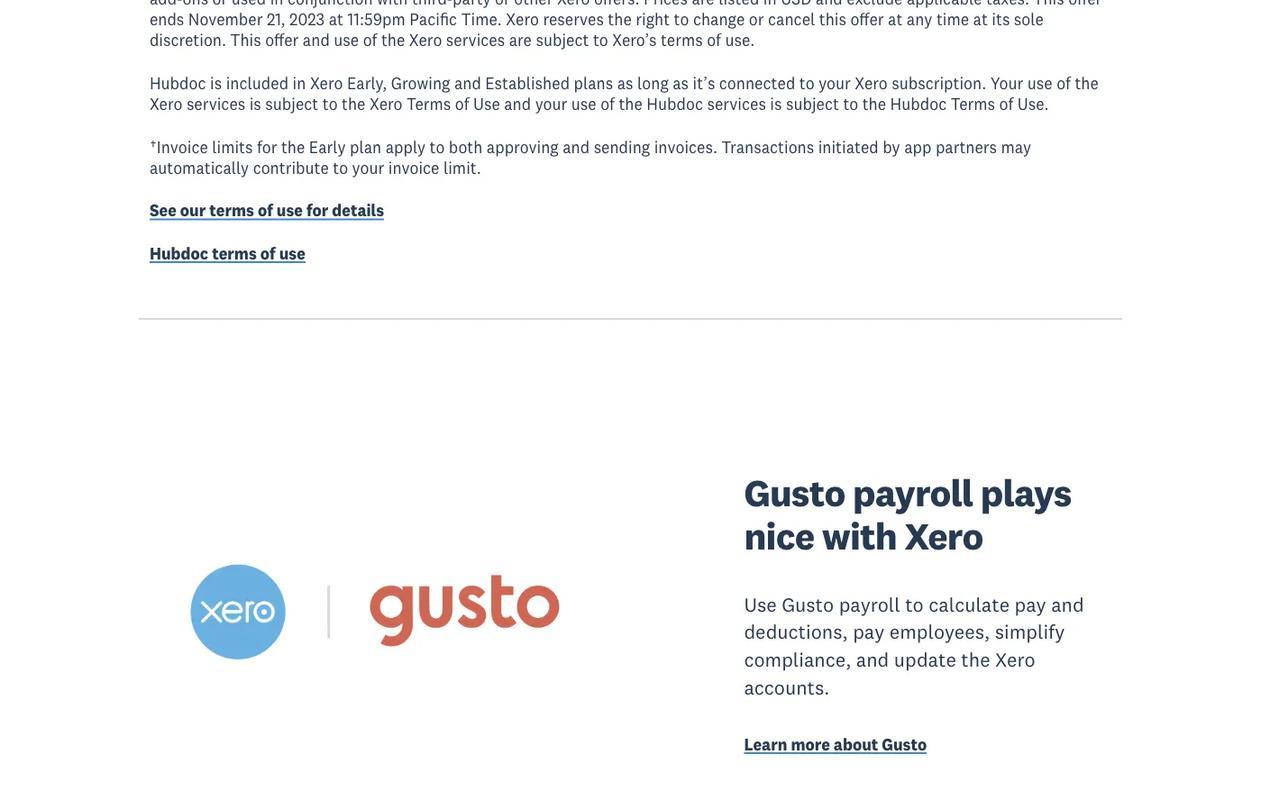 Task type: locate. For each thing, give the bounding box(es) containing it.
employees,
[[890, 620, 990, 645]]

xero up calculate
[[905, 513, 983, 560]]

2 horizontal spatial is
[[770, 94, 782, 114]]

gusto
[[744, 469, 845, 516], [782, 592, 834, 617], [882, 735, 927, 754]]

of up both
[[455, 94, 469, 114]]

xero down early,
[[370, 94, 403, 114]]

partners
[[936, 137, 997, 157]]

payroll inside "use gusto payroll to calculate pay and deductions, pay employees, simplify compliance, and update the xero accounts."
[[839, 592, 900, 617]]

in
[[293, 73, 306, 93]]

contribute
[[253, 158, 329, 178]]

see our terms of use for details link
[[150, 201, 384, 224]]

0 horizontal spatial subject
[[265, 94, 318, 114]]

for left details
[[306, 201, 328, 220]]

0 vertical spatial use
[[473, 94, 500, 114]]

1 horizontal spatial pay
[[1015, 592, 1046, 617]]

2 vertical spatial your
[[352, 158, 384, 178]]

0 horizontal spatial pay
[[853, 620, 885, 645]]

services down connected
[[707, 94, 766, 114]]

gusto payroll plays nice with xero
[[744, 469, 1072, 560]]

plays
[[981, 469, 1072, 516]]

2 vertical spatial gusto
[[882, 735, 927, 754]]

xero inside 'gusto payroll plays nice with xero'
[[905, 513, 983, 560]]

invoices.
[[654, 137, 718, 157]]

use
[[1027, 73, 1053, 93], [571, 94, 596, 114], [277, 201, 303, 220], [279, 243, 305, 263]]

it's
[[693, 73, 715, 93]]

connected
[[719, 73, 795, 93]]

1 horizontal spatial terms
[[951, 94, 995, 114]]

0 horizontal spatial terms
[[407, 94, 451, 114]]

terms down your
[[951, 94, 995, 114]]

learn more about gusto link
[[744, 734, 1122, 758]]

and left sending
[[563, 137, 590, 157]]

xero up by
[[855, 73, 888, 93]]

1 vertical spatial terms
[[212, 243, 257, 263]]

use.
[[1018, 94, 1049, 114]]

compliance,
[[744, 648, 851, 672]]

and
[[454, 73, 481, 93], [504, 94, 531, 114], [563, 137, 590, 157], [1051, 592, 1084, 617], [856, 648, 889, 672]]

update
[[894, 648, 956, 672]]

for up contribute
[[257, 137, 277, 157]]

to right connected
[[799, 73, 815, 93]]

terms down the see our terms of use for details link
[[212, 243, 257, 263]]

the down early,
[[342, 94, 366, 114]]

learn
[[744, 735, 787, 754]]

use down the see our terms of use for details link
[[279, 243, 305, 263]]

established
[[485, 73, 570, 93]]

long
[[637, 73, 669, 93]]

hubdoc is included in xero early, growing and established plans as long as it's connected to your xero subscription. your use of the xero services is subject to the xero terms of use and your use of the hubdoc services is subject to the hubdoc terms of use.
[[150, 73, 1099, 114]]

both
[[449, 137, 483, 157]]

and right growing at top
[[454, 73, 481, 93]]

learn more about gusto
[[744, 735, 927, 754]]

apply
[[386, 137, 426, 157]]

payroll inside 'gusto payroll plays nice with xero'
[[853, 469, 973, 516]]

0 vertical spatial terms
[[209, 201, 254, 220]]

limit.
[[443, 158, 481, 178]]

as left long
[[617, 73, 633, 93]]

is down connected
[[770, 94, 782, 114]]

xero and gusto brands image
[[139, 495, 618, 732]]

1 horizontal spatial for
[[306, 201, 328, 220]]

included
[[226, 73, 289, 93]]

terms
[[407, 94, 451, 114], [951, 94, 995, 114]]

terms down growing at top
[[407, 94, 451, 114]]

0 vertical spatial gusto
[[744, 469, 845, 516]]

1 vertical spatial use
[[744, 592, 777, 617]]

use down the established on the top left
[[473, 94, 500, 114]]

xero down simplify
[[995, 648, 1035, 672]]

2 as from the left
[[673, 73, 689, 93]]

use up deductions,
[[744, 592, 777, 617]]

deductions,
[[744, 620, 848, 645]]

†invoice
[[150, 137, 208, 157]]

your down the established on the top left
[[535, 94, 567, 114]]

the inside "use gusto payroll to calculate pay and deductions, pay employees, simplify compliance, and update the xero accounts."
[[961, 648, 990, 672]]

your
[[990, 73, 1023, 93]]

is down included
[[249, 94, 261, 114]]

for inside the †invoice limits for the early plan apply to both approving and sending invoices. transactions initiated by app partners may automatically contribute to your invoice limit.
[[257, 137, 277, 157]]

your up initiated
[[819, 73, 851, 93]]

1 vertical spatial gusto
[[782, 592, 834, 617]]

1 as from the left
[[617, 73, 633, 93]]

1 horizontal spatial services
[[707, 94, 766, 114]]

use
[[473, 94, 500, 114], [744, 592, 777, 617]]

gusto inside 'gusto payroll plays nice with xero'
[[744, 469, 845, 516]]

payroll
[[853, 469, 973, 516], [839, 592, 900, 617]]

use gusto payroll to calculate pay and deductions, pay employees, simplify compliance, and update the xero accounts.
[[744, 592, 1084, 700]]

of down contribute
[[258, 201, 273, 220]]

2 services from the left
[[707, 94, 766, 114]]

your inside the †invoice limits for the early plan apply to both approving and sending invoices. transactions initiated by app partners may automatically contribute to your invoice limit.
[[352, 158, 384, 178]]

the up contribute
[[281, 137, 305, 157]]

subscription.
[[892, 73, 986, 93]]

xero inside "use gusto payroll to calculate pay and deductions, pay employees, simplify compliance, and update the xero accounts."
[[995, 648, 1035, 672]]

about
[[834, 735, 878, 754]]

0 horizontal spatial services
[[187, 94, 245, 114]]

0 vertical spatial payroll
[[853, 469, 973, 516]]

1 horizontal spatial use
[[744, 592, 777, 617]]

1 services from the left
[[187, 94, 245, 114]]

1 vertical spatial your
[[535, 94, 567, 114]]

services up limits
[[187, 94, 245, 114]]

to up employees,
[[905, 592, 924, 617]]

the down employees,
[[961, 648, 990, 672]]

hubdoc terms of use
[[150, 243, 305, 263]]

of
[[1057, 73, 1071, 93], [455, 94, 469, 114], [601, 94, 615, 114], [999, 94, 1014, 114], [258, 201, 273, 220], [260, 243, 276, 263]]

early
[[309, 137, 346, 157]]

gusto inside "use gusto payroll to calculate pay and deductions, pay employees, simplify compliance, and update the xero accounts."
[[782, 592, 834, 617]]

hubdoc down long
[[647, 94, 703, 114]]

1 horizontal spatial as
[[673, 73, 689, 93]]

services
[[187, 94, 245, 114], [707, 94, 766, 114]]

initiated
[[818, 137, 879, 157]]

1 horizontal spatial subject
[[786, 94, 839, 114]]

subject
[[265, 94, 318, 114], [786, 94, 839, 114]]

simplify
[[995, 620, 1065, 645]]

to up early
[[322, 94, 338, 114]]

0 vertical spatial pay
[[1015, 592, 1046, 617]]

xero
[[310, 73, 343, 93], [855, 73, 888, 93], [150, 94, 182, 114], [370, 94, 403, 114], [905, 513, 983, 560], [995, 648, 1035, 672]]

2 terms from the left
[[951, 94, 995, 114]]

0 horizontal spatial for
[[257, 137, 277, 157]]

0 horizontal spatial as
[[617, 73, 633, 93]]

1 vertical spatial pay
[[853, 620, 885, 645]]

for
[[257, 137, 277, 157], [306, 201, 328, 220]]

subject up initiated
[[786, 94, 839, 114]]

0 horizontal spatial your
[[352, 158, 384, 178]]

of down your
[[999, 94, 1014, 114]]

hubdoc
[[150, 73, 206, 93], [647, 94, 703, 114], [890, 94, 947, 114], [150, 243, 208, 263]]

your
[[819, 73, 851, 93], [535, 94, 567, 114], [352, 158, 384, 178]]

subject down the in
[[265, 94, 318, 114]]

by
[[883, 137, 900, 157]]

calculate
[[929, 592, 1010, 617]]

2 subject from the left
[[786, 94, 839, 114]]

is
[[210, 73, 222, 93], [249, 94, 261, 114], [770, 94, 782, 114]]

pay left employees,
[[853, 620, 885, 645]]

pay up simplify
[[1015, 592, 1046, 617]]

of down the see our terms of use for details link
[[260, 243, 276, 263]]

1 vertical spatial payroll
[[839, 592, 900, 617]]

terms
[[209, 201, 254, 220], [212, 243, 257, 263]]

pay
[[1015, 592, 1046, 617], [853, 620, 885, 645]]

0 vertical spatial for
[[257, 137, 277, 157]]

1 vertical spatial for
[[306, 201, 328, 220]]

0 horizontal spatial use
[[473, 94, 500, 114]]

limits
[[212, 137, 253, 157]]

of right your
[[1057, 73, 1071, 93]]

the inside the †invoice limits for the early plan apply to both approving and sending invoices. transactions initiated by app partners may automatically contribute to your invoice limit.
[[281, 137, 305, 157]]

details
[[332, 201, 384, 220]]

the
[[1075, 73, 1099, 93], [342, 94, 366, 114], [619, 94, 643, 114], [862, 94, 886, 114], [281, 137, 305, 157], [961, 648, 990, 672]]

as left it's
[[673, 73, 689, 93]]

2 horizontal spatial your
[[819, 73, 851, 93]]

terms right our
[[209, 201, 254, 220]]

as
[[617, 73, 633, 93], [673, 73, 689, 93]]

is left included
[[210, 73, 222, 93]]

your down plan
[[352, 158, 384, 178]]

to
[[799, 73, 815, 93], [322, 94, 338, 114], [843, 94, 858, 114], [430, 137, 445, 157], [333, 158, 348, 178], [905, 592, 924, 617]]

of inside the see our terms of use for details link
[[258, 201, 273, 220]]



Task type: vqa. For each thing, say whether or not it's contained in the screenshot.
on
no



Task type: describe. For each thing, give the bounding box(es) containing it.
early,
[[347, 73, 387, 93]]

0 vertical spatial your
[[819, 73, 851, 93]]

use down contribute
[[277, 201, 303, 220]]

xero right the in
[[310, 73, 343, 93]]

our
[[180, 201, 206, 220]]

to inside "use gusto payroll to calculate pay and deductions, pay employees, simplify compliance, and update the xero accounts."
[[905, 592, 924, 617]]

hubdoc down subscription.
[[890, 94, 947, 114]]

growing
[[391, 73, 450, 93]]

plan
[[350, 137, 381, 157]]

use up use.
[[1027, 73, 1053, 93]]

see our terms of use for details
[[150, 201, 384, 220]]

more
[[791, 735, 830, 754]]

accounts.
[[744, 675, 830, 700]]

use inside "hubdoc is included in xero early, growing and established plans as long as it's connected to your xero subscription. your use of the xero services is subject to the xero terms of use and your use of the hubdoc services is subject to the hubdoc terms of use."
[[473, 94, 500, 114]]

hubdoc down our
[[150, 243, 208, 263]]

1 terms from the left
[[407, 94, 451, 114]]

hubdoc up †invoice
[[150, 73, 206, 93]]

may
[[1001, 137, 1031, 157]]

and down the established on the top left
[[504, 94, 531, 114]]

and inside the †invoice limits for the early plan apply to both approving and sending invoices. transactions initiated by app partners may automatically contribute to your invoice limit.
[[563, 137, 590, 157]]

see
[[150, 201, 177, 220]]

of inside hubdoc terms of use link
[[260, 243, 276, 263]]

invoice
[[388, 158, 439, 178]]

1 subject from the left
[[265, 94, 318, 114]]

transactions
[[722, 137, 814, 157]]

the right your
[[1075, 73, 1099, 93]]

†invoice limits for the early plan apply to both approving and sending invoices. transactions initiated by app partners may automatically contribute to your invoice limit.
[[150, 137, 1031, 178]]

of down plans
[[601, 94, 615, 114]]

with
[[822, 513, 897, 560]]

to left both
[[430, 137, 445, 157]]

sending
[[594, 137, 650, 157]]

terms inside hubdoc terms of use link
[[212, 243, 257, 263]]

plans
[[574, 73, 613, 93]]

xero up †invoice
[[150, 94, 182, 114]]

app
[[904, 137, 932, 157]]

1 horizontal spatial is
[[249, 94, 261, 114]]

automatically
[[150, 158, 249, 178]]

and left update in the right of the page
[[856, 648, 889, 672]]

1 horizontal spatial your
[[535, 94, 567, 114]]

0 horizontal spatial is
[[210, 73, 222, 93]]

to up initiated
[[843, 94, 858, 114]]

use inside "use gusto payroll to calculate pay and deductions, pay employees, simplify compliance, and update the xero accounts."
[[744, 592, 777, 617]]

hubdoc terms of use link
[[150, 243, 305, 267]]

the down long
[[619, 94, 643, 114]]

terms inside the see our terms of use for details link
[[209, 201, 254, 220]]

to down early
[[333, 158, 348, 178]]

and up simplify
[[1051, 592, 1084, 617]]

the up by
[[862, 94, 886, 114]]

use down plans
[[571, 94, 596, 114]]

approving
[[487, 137, 559, 157]]

nice
[[744, 513, 814, 560]]



